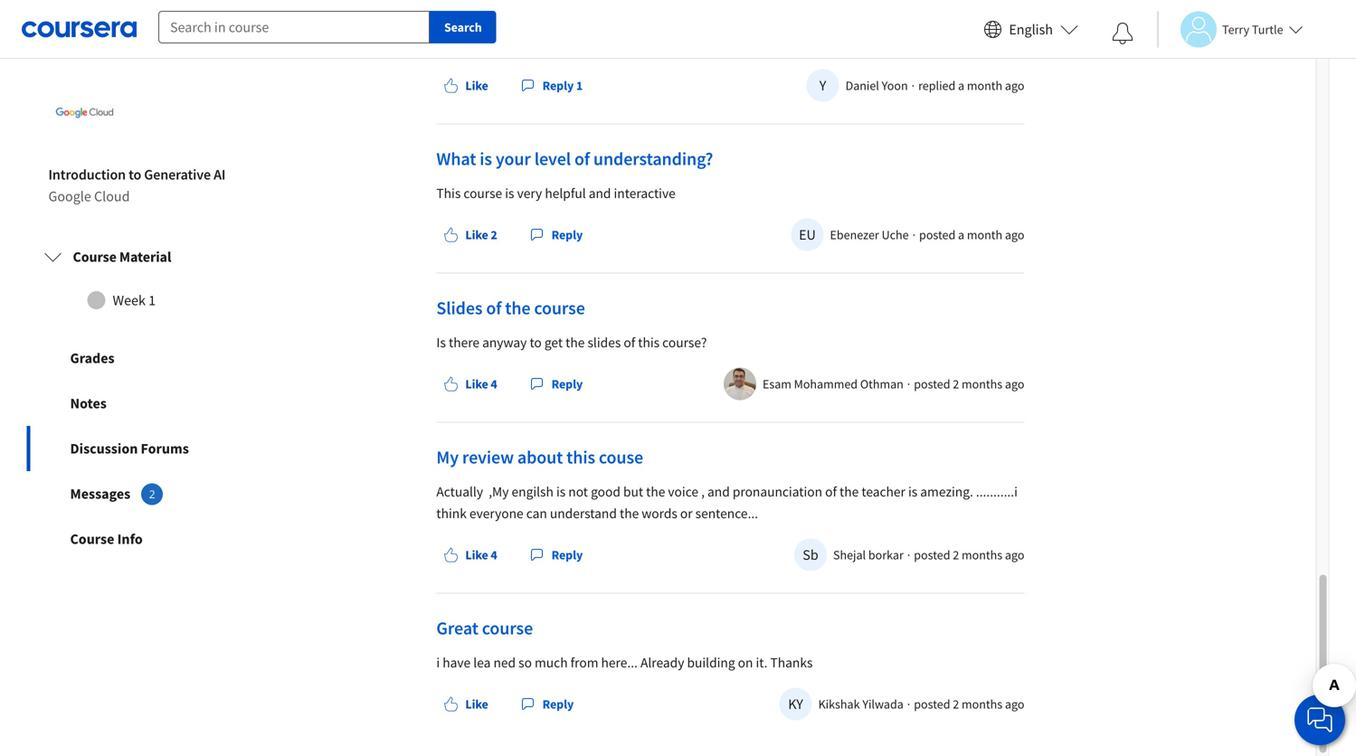 Task type: vqa. For each thing, say whether or not it's contained in the screenshot.


Task type: describe. For each thing, give the bounding box(es) containing it.
thumbs up image for what is your level of understanding?
[[444, 227, 458, 242]]

very
[[517, 184, 542, 202]]

grades link
[[27, 336, 287, 381]]

generative
[[144, 166, 211, 184]]

google cloud image
[[48, 77, 121, 149]]

get
[[544, 334, 563, 351]]

like for is
[[465, 227, 488, 243]]

help center image
[[1309, 709, 1331, 731]]

the up anyway
[[505, 297, 531, 319]]

esam
[[763, 376, 791, 392]]

week 1 link
[[44, 282, 270, 319]]

· right the yoon
[[912, 77, 915, 94]]

building
[[687, 654, 735, 671]]

discussion
[[70, 440, 138, 458]]

reply link down much
[[514, 688, 581, 720]]

the right get on the left of the page
[[566, 334, 585, 351]]

messages
[[70, 485, 130, 503]]

0 horizontal spatial this
[[566, 446, 595, 469]]

is there anyway to get the slides of this course?
[[436, 334, 707, 351]]

can
[[526, 505, 547, 522]]

course for this course is very helpful and interactive
[[464, 184, 502, 202]]

what is your level of understanding? link
[[436, 147, 713, 170]]

terry turtle
[[1222, 21, 1283, 38]]

3 · posted 2 months ago from the top
[[907, 696, 1024, 712]]

about
[[517, 446, 563, 469]]

good
[[591, 483, 620, 500]]

great
[[436, 617, 478, 639]]

english button
[[976, 0, 1086, 59]]

my review about this couse
[[436, 446, 643, 469]]

course?
[[662, 334, 707, 351]]

reply link for level
[[523, 218, 590, 251]]

· for course
[[907, 376, 910, 392]]

week
[[113, 291, 146, 310]]

...........i
[[976, 483, 1018, 500]]

notes
[[70, 395, 107, 413]]

thumbs up image for great course
[[444, 697, 458, 711]]

ebenezer uche
[[830, 227, 909, 243]]

english
[[1009, 20, 1053, 38]]

to inside introduction to generative ai google cloud
[[129, 166, 141, 184]]

terry turtle button
[[1157, 11, 1303, 47]]

search button
[[430, 11, 496, 43]]

review
[[462, 446, 514, 469]]

chat with us image
[[1305, 706, 1334, 735]]

4 for of
[[491, 376, 497, 392]]

pronaunciation
[[733, 483, 822, 500]]

there
[[449, 334, 480, 351]]

this course is very helpful and interactive
[[436, 184, 676, 202]]

months for course
[[962, 376, 1002, 392]]

‌
[[486, 483, 486, 500]]

is left 'your'
[[480, 147, 492, 170]]

and inside the actually ‌ ,my engilsh is not good but  the voice , and pronaunciation of the teacher is amezing. ...........i think everyone can understand the words or sentence...
[[707, 483, 730, 500]]

not
[[568, 483, 588, 500]]

like 4 button for my
[[436, 539, 504, 571]]

grades
[[70, 349, 115, 367]]

ai
[[214, 166, 226, 184]]

already
[[640, 654, 684, 671]]

ned
[[493, 654, 516, 671]]

othman
[[860, 376, 904, 392]]

terry
[[1222, 21, 1249, 38]]

discussion forums link
[[27, 426, 287, 471]]

level
[[534, 147, 571, 170]]

discussion forums
[[70, 440, 189, 458]]

reply link for course
[[523, 368, 590, 400]]

yoon
[[882, 77, 908, 94]]

coursera image
[[22, 15, 137, 44]]

actually
[[436, 483, 483, 500]]

like 4 for of
[[465, 376, 497, 392]]

sb
[[803, 546, 818, 564]]

amezing.
[[920, 483, 973, 500]]

but
[[623, 483, 643, 500]]

ebenezer
[[830, 227, 879, 243]]

notes link
[[27, 381, 287, 426]]

1 for reply 1
[[576, 77, 583, 94]]

Search in course text field
[[158, 11, 430, 43]]

2 for great course
[[953, 696, 959, 712]]

from
[[571, 654, 598, 671]]

y
[[819, 76, 826, 94]]

forums
[[141, 440, 189, 458]]

lea
[[473, 654, 491, 671]]

thumbs up image
[[444, 548, 458, 562]]

google
[[48, 187, 91, 206]]

i have lea ned so much from here... already building on it. thanks
[[436, 654, 813, 671]]

uche
[[882, 227, 909, 243]]

2 for my review about this couse
[[953, 547, 959, 563]]

yilwada
[[862, 696, 904, 712]]

like button for ky
[[436, 688, 495, 720]]

couse
[[599, 446, 643, 469]]

sentence...
[[695, 505, 758, 522]]

daniel yoon
[[845, 77, 908, 94]]

2 for slides of the course
[[953, 376, 959, 392]]

kikshak yilwada
[[818, 696, 904, 712]]

· for this
[[907, 547, 910, 563]]

interactive
[[614, 184, 676, 202]]

months for this
[[962, 547, 1002, 563]]

on
[[738, 654, 753, 671]]

posted for level
[[919, 227, 956, 243]]

anyway
[[482, 334, 527, 351]]



Task type: locate. For each thing, give the bounding box(es) containing it.
engilsh
[[512, 483, 554, 500]]

· posted 2 months ago for course
[[907, 376, 1024, 392]]

have
[[443, 654, 471, 671]]

1 like button from the top
[[436, 69, 495, 102]]

show notifications image
[[1112, 23, 1134, 44]]

like 4 down there
[[465, 376, 497, 392]]

reply link for this
[[523, 539, 590, 571]]

like button for y
[[436, 69, 495, 102]]

like button down "have"
[[436, 688, 495, 720]]

1 vertical spatial course
[[534, 297, 585, 319]]

thumbs up image down "search"
[[444, 78, 458, 93]]

1 right week
[[148, 291, 156, 310]]

0 vertical spatial like 4 button
[[436, 368, 504, 400]]

1 vertical spatial 4
[[491, 547, 497, 563]]

3 months from the top
[[962, 696, 1002, 712]]

4 like from the top
[[465, 547, 488, 563]]

3 thumbs up image from the top
[[444, 377, 458, 391]]

posted right yilwada
[[914, 696, 950, 712]]

like button down "search"
[[436, 69, 495, 102]]

esam mohammed othman avatar image
[[724, 368, 756, 400]]

borkar
[[868, 547, 904, 563]]

1 vertical spatial a
[[958, 227, 964, 243]]

like down "search"
[[465, 77, 488, 94]]

4 for review
[[491, 547, 497, 563]]

course material
[[73, 248, 171, 266]]

reply link down get on the left of the page
[[523, 368, 590, 400]]

1 horizontal spatial this
[[638, 334, 660, 351]]

slides of the course
[[436, 297, 585, 319]]

like 4 button down there
[[436, 368, 504, 400]]

0 vertical spatial 1
[[576, 77, 583, 94]]

slides
[[588, 334, 621, 351]]

like 4 right thumbs up image
[[465, 547, 497, 563]]

4 down anyway
[[491, 376, 497, 392]]

eu
[[799, 226, 816, 244]]

a for y
[[958, 77, 964, 94]]

actually ‌ ,my engilsh is not good but  the voice , and pronaunciation of the teacher is amezing. ...........i think everyone can understand the words or sentence...
[[436, 483, 1018, 522]]

2 up course info link
[[149, 487, 155, 502]]

like right thumbs up image
[[465, 547, 488, 563]]

thanks
[[770, 654, 813, 671]]

is right teacher
[[908, 483, 918, 500]]

· right yilwada
[[907, 696, 910, 712]]

like down there
[[465, 376, 488, 392]]

1 ago from the top
[[1005, 77, 1024, 94]]

· posted 2 months ago for this
[[907, 547, 1024, 563]]

course info link
[[27, 517, 287, 562]]

3 ago from the top
[[1005, 376, 1024, 392]]

1 vertical spatial like 4
[[465, 547, 497, 563]]

everyone
[[469, 505, 523, 522]]

· for level
[[912, 227, 916, 243]]

thumbs up image down 'is'
[[444, 377, 458, 391]]

2 right othman
[[953, 376, 959, 392]]

0 vertical spatial course
[[464, 184, 502, 202]]

reply 1 link
[[514, 69, 590, 102]]

0 vertical spatial and
[[589, 184, 611, 202]]

1 vertical spatial · posted 2 months ago
[[907, 547, 1024, 563]]

daniel
[[845, 77, 879, 94]]

· posted 2 months ago right othman
[[907, 376, 1024, 392]]

much
[[535, 654, 568, 671]]

course left material
[[73, 248, 117, 266]]

so
[[518, 654, 532, 671]]

0 vertical spatial 4
[[491, 376, 497, 392]]

,
[[701, 483, 705, 500]]

· posted 2 months ago down amezing. at the bottom right
[[907, 547, 1024, 563]]

2 4 from the top
[[491, 547, 497, 563]]

reply down much
[[542, 696, 574, 712]]

slides of the course link
[[436, 297, 585, 319]]

is left not
[[556, 483, 566, 500]]

2 months from the top
[[962, 547, 1002, 563]]

great course link
[[436, 617, 533, 639]]

1 vertical spatial course
[[70, 530, 114, 548]]

turtle
[[1252, 21, 1283, 38]]

like 2 button
[[436, 218, 504, 251]]

the left teacher
[[840, 483, 859, 500]]

the down but
[[620, 505, 639, 522]]

1 months from the top
[[962, 376, 1002, 392]]

0 vertical spatial a
[[958, 77, 964, 94]]

the
[[505, 297, 531, 319], [566, 334, 585, 351], [646, 483, 665, 500], [840, 483, 859, 500], [620, 505, 639, 522]]

this
[[436, 184, 461, 202]]

words
[[642, 505, 677, 522]]

1 vertical spatial to
[[530, 334, 542, 351]]

info
[[117, 530, 143, 548]]

or
[[680, 505, 693, 522]]

posted for course
[[914, 376, 950, 392]]

thumbs up image for slides of the course
[[444, 377, 458, 391]]

reply up level
[[542, 77, 574, 94]]

like
[[465, 77, 488, 94], [465, 227, 488, 243], [465, 376, 488, 392], [465, 547, 488, 563], [465, 696, 488, 712]]

1 for week 1
[[148, 291, 156, 310]]

2 · posted 2 months ago from the top
[[907, 547, 1024, 563]]

reply for this
[[552, 547, 583, 563]]

0 vertical spatial · posted 2 months ago
[[907, 376, 1024, 392]]

0 horizontal spatial and
[[589, 184, 611, 202]]

think
[[436, 505, 467, 522]]

· right othman
[[907, 376, 910, 392]]

ago for this
[[1005, 547, 1024, 563]]

5 ago from the top
[[1005, 696, 1024, 712]]

thumbs up image
[[444, 78, 458, 93], [444, 227, 458, 242], [444, 377, 458, 391], [444, 697, 458, 711]]

here...
[[601, 654, 638, 671]]

1 thumbs up image from the top
[[444, 78, 458, 93]]

like 4 for review
[[465, 547, 497, 563]]

a for eu
[[958, 227, 964, 243]]

1 vertical spatial and
[[707, 483, 730, 500]]

2 like from the top
[[465, 227, 488, 243]]

reply 1
[[542, 77, 583, 94]]

material
[[119, 248, 171, 266]]

helpful
[[545, 184, 586, 202]]

2 down amezing. at the bottom right
[[953, 547, 959, 563]]

voice
[[668, 483, 698, 500]]

great course
[[436, 617, 533, 639]]

1 horizontal spatial 1
[[576, 77, 583, 94]]

· right borkar
[[907, 547, 910, 563]]

of inside the actually ‌ ,my engilsh is not good but  the voice , and pronaunciation of the teacher is amezing. ...........i think everyone can understand the words or sentence...
[[825, 483, 837, 500]]

to up cloud
[[129, 166, 141, 184]]

1 vertical spatial this
[[566, 446, 595, 469]]

5 like from the top
[[465, 696, 488, 712]]

this up not
[[566, 446, 595, 469]]

what is your level of understanding?
[[436, 147, 713, 170]]

2 inside button
[[491, 227, 497, 243]]

course up get on the left of the page
[[534, 297, 585, 319]]

2 a from the top
[[958, 227, 964, 243]]

month for y
[[967, 77, 1002, 94]]

posted right uche
[[919, 227, 956, 243]]

reply down understand in the left bottom of the page
[[552, 547, 583, 563]]

my
[[436, 446, 459, 469]]

week 1
[[113, 291, 156, 310]]

1 a from the top
[[958, 77, 964, 94]]

2 vertical spatial months
[[962, 696, 1002, 712]]

introduction
[[48, 166, 126, 184]]

is left very
[[505, 184, 514, 202]]

4 ago from the top
[[1005, 547, 1024, 563]]

like 4 button for slides
[[436, 368, 504, 400]]

reply for level
[[552, 227, 583, 243]]

like for review
[[465, 547, 488, 563]]

1 up what is your level of understanding?
[[576, 77, 583, 94]]

thumbs up image down "have"
[[444, 697, 458, 711]]

2 thumbs up image from the top
[[444, 227, 458, 242]]

1 like from the top
[[465, 77, 488, 94]]

4
[[491, 376, 497, 392], [491, 547, 497, 563]]

2 ago from the top
[[1005, 227, 1024, 243]]

0 vertical spatial like button
[[436, 69, 495, 102]]

and
[[589, 184, 611, 202], [707, 483, 730, 500]]

cloud
[[94, 187, 130, 206]]

month right replied
[[967, 77, 1002, 94]]

reply down helpful
[[552, 227, 583, 243]]

0 vertical spatial this
[[638, 334, 660, 351]]

course for course info
[[70, 530, 114, 548]]

· posted 2 months ago right yilwada
[[907, 696, 1024, 712]]

1 like 4 from the top
[[465, 376, 497, 392]]

1 vertical spatial like button
[[436, 688, 495, 720]]

what
[[436, 147, 476, 170]]

0 horizontal spatial to
[[129, 166, 141, 184]]

1 · posted 2 months ago from the top
[[907, 376, 1024, 392]]

course inside dropdown button
[[73, 248, 117, 266]]

and right ,
[[707, 483, 730, 500]]

understand
[[550, 505, 617, 522]]

1 horizontal spatial and
[[707, 483, 730, 500]]

course info
[[70, 530, 143, 548]]

1 month from the top
[[967, 77, 1002, 94]]

· replied a month ago
[[912, 77, 1024, 94]]

like down lea
[[465, 696, 488, 712]]

like 4 button
[[436, 368, 504, 400], [436, 539, 504, 571]]

course left info
[[70, 530, 114, 548]]

4 thumbs up image from the top
[[444, 697, 458, 711]]

2 right yilwada
[[953, 696, 959, 712]]

2 like button from the top
[[436, 688, 495, 720]]

my review about this couse link
[[436, 446, 643, 469]]

0 horizontal spatial 1
[[148, 291, 156, 310]]

4 down everyone
[[491, 547, 497, 563]]

2 vertical spatial course
[[482, 617, 533, 639]]

mohammed
[[794, 376, 858, 392]]

month right uche
[[967, 227, 1002, 243]]

0 vertical spatial to
[[129, 166, 141, 184]]

1 vertical spatial like 4 button
[[436, 539, 504, 571]]

0 vertical spatial like 4
[[465, 376, 497, 392]]

thumbs up image left like 2
[[444, 227, 458, 242]]

ago for level
[[1005, 227, 1024, 243]]

like 4
[[465, 376, 497, 392], [465, 547, 497, 563]]

2 like 4 button from the top
[[436, 539, 504, 571]]

reply for course
[[552, 376, 583, 392]]

thumbs up image inside like 2 button
[[444, 227, 458, 242]]

replied
[[918, 77, 956, 94]]

kikshak
[[818, 696, 860, 712]]

like 4 button down think
[[436, 539, 504, 571]]

search
[[444, 19, 482, 35]]

1 horizontal spatial to
[[530, 334, 542, 351]]

this
[[638, 334, 660, 351], [566, 446, 595, 469]]

shejal borkar
[[833, 547, 904, 563]]

understanding?
[[593, 147, 713, 170]]

2 vertical spatial · posted 2 months ago
[[907, 696, 1024, 712]]

reply link down can
[[523, 539, 590, 571]]

1 4 from the top
[[491, 376, 497, 392]]

this left course?
[[638, 334, 660, 351]]

·
[[912, 77, 915, 94], [912, 227, 916, 243], [907, 376, 910, 392], [907, 547, 910, 563], [907, 696, 910, 712]]

3 like from the top
[[465, 376, 488, 392]]

the up words
[[646, 483, 665, 500]]

introduction to generative ai google cloud
[[48, 166, 226, 206]]

1 vertical spatial month
[[967, 227, 1002, 243]]

like inside like 2 button
[[465, 227, 488, 243]]

to left get on the left of the page
[[530, 334, 542, 351]]

2 like 4 from the top
[[465, 547, 497, 563]]

1 like 4 button from the top
[[436, 368, 504, 400]]

0 vertical spatial months
[[962, 376, 1002, 392]]

2 down this course is very helpful and interactive
[[491, 227, 497, 243]]

esam mohammed othman
[[763, 376, 904, 392]]

posted for this
[[914, 547, 950, 563]]

reply down is there anyway to get the slides of this course?
[[552, 376, 583, 392]]

ky
[[788, 695, 803, 713]]

course right this
[[464, 184, 502, 202]]

0 vertical spatial course
[[73, 248, 117, 266]]

ago for course
[[1005, 376, 1024, 392]]

like button
[[436, 69, 495, 102], [436, 688, 495, 720]]

like 2
[[465, 227, 497, 243]]

like for of
[[465, 376, 488, 392]]

and right helpful
[[589, 184, 611, 202]]

a right uche
[[958, 227, 964, 243]]

1 vertical spatial 1
[[148, 291, 156, 310]]

posted right borkar
[[914, 547, 950, 563]]

posted right othman
[[914, 376, 950, 392]]

slides
[[436, 297, 483, 319]]

course up ned
[[482, 617, 533, 639]]

0 vertical spatial month
[[967, 77, 1002, 94]]

like up slides
[[465, 227, 488, 243]]

month for eu
[[967, 227, 1002, 243]]

· right uche
[[912, 227, 916, 243]]

2 month from the top
[[967, 227, 1002, 243]]

course material button
[[29, 232, 285, 282]]

,my
[[489, 483, 509, 500]]

course for great course
[[482, 617, 533, 639]]

reply link down this course is very helpful and interactive
[[523, 218, 590, 251]]

course
[[73, 248, 117, 266], [70, 530, 114, 548]]

a right replied
[[958, 77, 964, 94]]

course for course material
[[73, 248, 117, 266]]

i
[[436, 654, 440, 671]]

1 vertical spatial months
[[962, 547, 1002, 563]]



